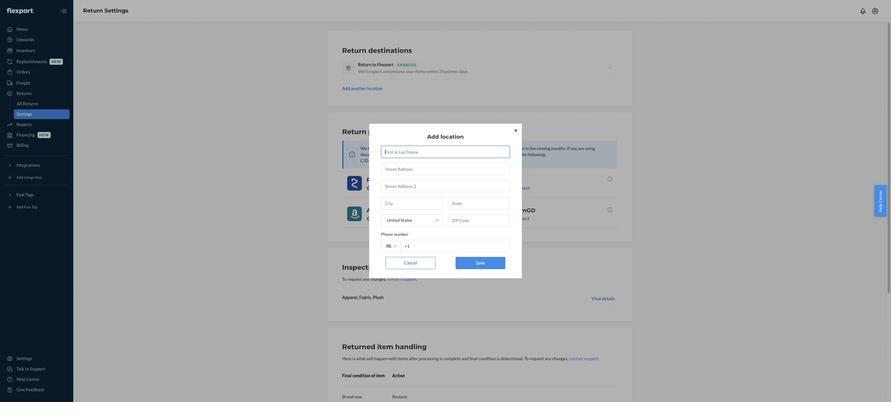 Task type: vqa. For each thing, say whether or not it's contained in the screenshot.
First & Last Name 'TEXT FIELD' at the top
yes



Task type: describe. For each thing, give the bounding box(es) containing it.
states
[[401, 218, 413, 223]]

close image
[[515, 129, 517, 132]]

help center
[[879, 190, 884, 212]]

help center button
[[875, 185, 887, 217]]

location
[[441, 134, 464, 140]]

State text field
[[448, 197, 510, 209]]

united
[[387, 218, 400, 223]]

ZIP Code text field
[[448, 214, 510, 226]]

help
[[879, 204, 884, 212]]

save
[[476, 260, 485, 266]]

united states
[[387, 218, 413, 223]]

add location
[[428, 134, 464, 140]]

add
[[428, 134, 439, 140]]

City text field
[[381, 197, 443, 209]]

phone number
[[381, 232, 409, 237]]

Street Address 2 text field
[[381, 180, 510, 192]]



Task type: locate. For each thing, give the bounding box(es) containing it.
cancel button
[[386, 257, 436, 269]]

phone
[[381, 232, 393, 237]]

cancel
[[404, 260, 417, 266]]

add location dialog
[[370, 124, 522, 278]]

save button
[[456, 257, 506, 269]]

1 (702) 123-4567 telephone field
[[381, 240, 510, 252]]

number
[[394, 232, 409, 237]]

First & Last Name text field
[[381, 146, 510, 158]]

Street Address text field
[[381, 163, 510, 175]]

center
[[879, 190, 884, 203]]

united states: + 1 image
[[395, 246, 396, 247]]



